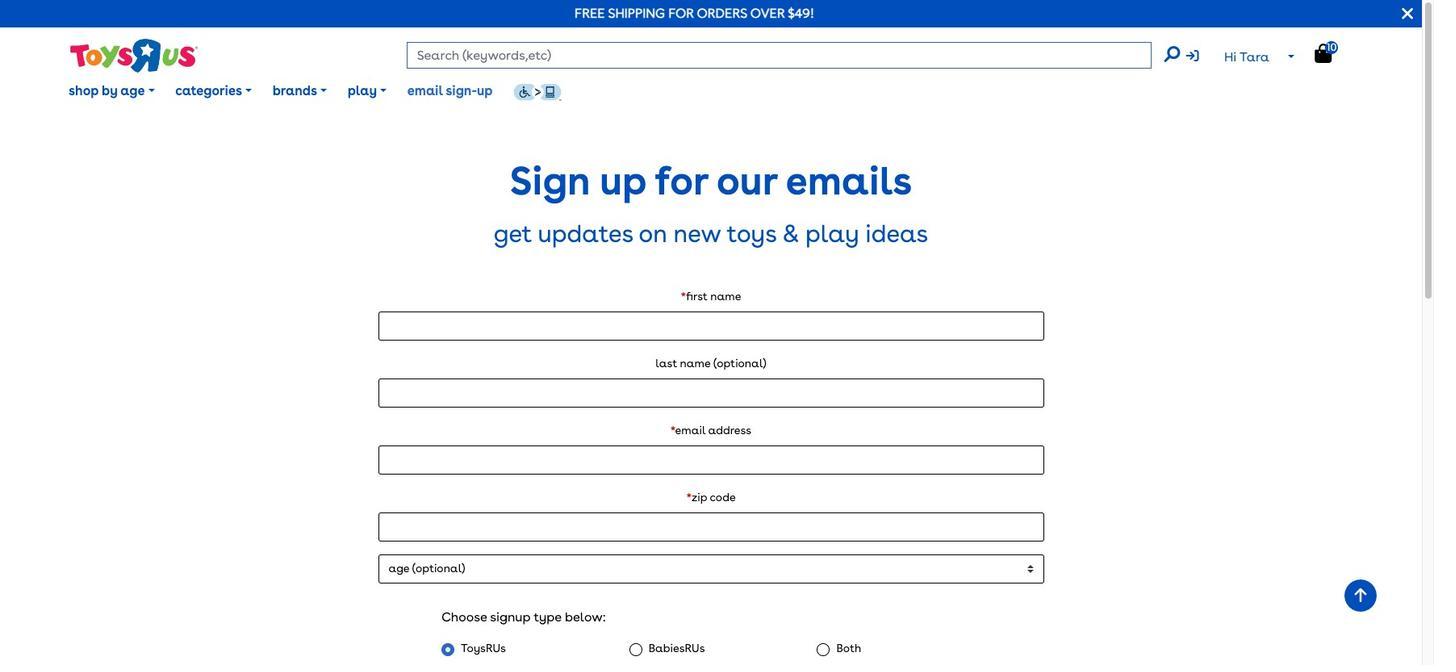 Task type: vqa. For each thing, say whether or not it's contained in the screenshot.
$19.99
no



Task type: describe. For each thing, give the bounding box(es) containing it.
email sign-up link
[[397, 71, 503, 111]]

email address
[[676, 424, 752, 437]]

new
[[674, 218, 721, 248]]

play button
[[337, 71, 397, 111]]

code
[[710, 491, 736, 504]]

babiesrus
[[649, 642, 705, 655]]

age
[[121, 83, 145, 99]]

toysrus
[[461, 642, 506, 655]]

brands button
[[262, 71, 337, 111]]

zip
[[692, 491, 708, 504]]

brands
[[273, 83, 317, 99]]

1 vertical spatial up
[[600, 157, 646, 204]]

get
[[494, 218, 532, 248]]

free shipping for orders over $49!
[[575, 6, 815, 21]]

10
[[1327, 41, 1337, 53]]

orders
[[697, 6, 748, 21]]

last
[[656, 357, 677, 369]]

last name (optional)
[[656, 357, 767, 369]]

zip code text field
[[378, 512, 1044, 541]]

first name text field
[[378, 311, 1044, 340]]

categories
[[175, 83, 242, 99]]

sign up for our emails
[[510, 157, 913, 204]]

our
[[717, 157, 778, 204]]

hi tara
[[1225, 49, 1270, 65]]

sign
[[510, 157, 591, 204]]

name for last
[[680, 357, 711, 369]]

for
[[669, 6, 694, 21]]

close button image
[[1403, 5, 1414, 23]]

categories button
[[165, 71, 262, 111]]

email address text field
[[378, 445, 1044, 474]]

(optional)
[[714, 357, 767, 369]]

tara
[[1240, 49, 1270, 65]]

type
[[534, 609, 562, 625]]

zip code
[[692, 491, 736, 504]]

updates
[[538, 218, 633, 248]]

10 link
[[1315, 41, 1349, 64]]

shop by age
[[69, 83, 145, 99]]

by
[[102, 83, 118, 99]]

first
[[686, 290, 708, 302]]

ideas
[[866, 218, 929, 248]]

toys
[[727, 218, 777, 248]]

up inside menu bar
[[477, 83, 493, 99]]

sign-
[[446, 83, 477, 99]]

Enter Keyword or Item No. search field
[[407, 42, 1152, 69]]



Task type: locate. For each thing, give the bounding box(es) containing it.
play right &
[[806, 218, 860, 248]]

0 horizontal spatial email
[[408, 83, 443, 99]]

name right last
[[680, 357, 711, 369]]

first name
[[686, 290, 742, 302]]

emails
[[786, 157, 913, 204]]

menu bar containing shop by age
[[58, 63, 1423, 120]]

$49!
[[788, 6, 815, 21]]

free
[[575, 6, 605, 21]]

menu bar
[[58, 63, 1423, 120]]

1 horizontal spatial up
[[600, 157, 646, 204]]

shipping
[[608, 6, 665, 21]]

name for first
[[711, 290, 742, 302]]

email up email address 'text box'
[[676, 424, 706, 437]]

&
[[783, 218, 800, 248]]

email left sign-
[[408, 83, 443, 99]]

below:
[[565, 609, 606, 625]]

1 horizontal spatial email
[[676, 424, 706, 437]]

play
[[348, 83, 377, 99], [806, 218, 860, 248]]

None search field
[[407, 42, 1180, 69]]

get updates on new toys & play ideas
[[494, 218, 929, 248]]

up left this icon serves as a link to download the essential accessibility assistive technology app for individuals with physical disabilities. it is featured as part of our commitment to diversity and inclusion.
[[477, 83, 493, 99]]

email for email address
[[676, 424, 706, 437]]

1 vertical spatial play
[[806, 218, 860, 248]]

for
[[656, 157, 708, 204]]

sign in image
[[1187, 49, 1199, 62]]

toys r us image
[[69, 37, 198, 74]]

shop by age button
[[58, 71, 165, 111]]

play inside play dropdown button
[[348, 83, 377, 99]]

1 vertical spatial name
[[680, 357, 711, 369]]

hi tara button
[[1187, 42, 1305, 73]]

email
[[408, 83, 443, 99], [676, 424, 706, 437]]

free shipping for orders over $49! link
[[575, 6, 815, 21]]

both
[[837, 642, 862, 655]]

signup
[[490, 609, 531, 625]]

0 vertical spatial play
[[348, 83, 377, 99]]

0 vertical spatial email
[[408, 83, 443, 99]]

over
[[751, 6, 785, 21]]

0 vertical spatial name
[[711, 290, 742, 302]]

up left for at the left of the page
[[600, 157, 646, 204]]

0 horizontal spatial up
[[477, 83, 493, 99]]

choose signup type below:
[[442, 609, 606, 625]]

shopping bag image
[[1315, 44, 1332, 63]]

0 horizontal spatial play
[[348, 83, 377, 99]]

email for email sign-up
[[408, 83, 443, 99]]

1 vertical spatial email
[[676, 424, 706, 437]]

choose
[[442, 609, 487, 625]]

email sign-up
[[408, 83, 493, 99]]

up
[[477, 83, 493, 99], [600, 157, 646, 204]]

last name (optional) text field
[[378, 378, 1044, 407]]

this icon serves as a link to download the essential accessibility assistive technology app for individuals with physical disabilities. it is featured as part of our commitment to diversity and inclusion. image
[[514, 83, 562, 101]]

0 vertical spatial up
[[477, 83, 493, 99]]

shop
[[69, 83, 99, 99]]

name
[[711, 290, 742, 302], [680, 357, 711, 369]]

on
[[639, 218, 668, 248]]

hi
[[1225, 49, 1237, 65]]

1 horizontal spatial play
[[806, 218, 860, 248]]

address
[[709, 424, 752, 437]]

name right first
[[711, 290, 742, 302]]

play right brands dropdown button
[[348, 83, 377, 99]]



